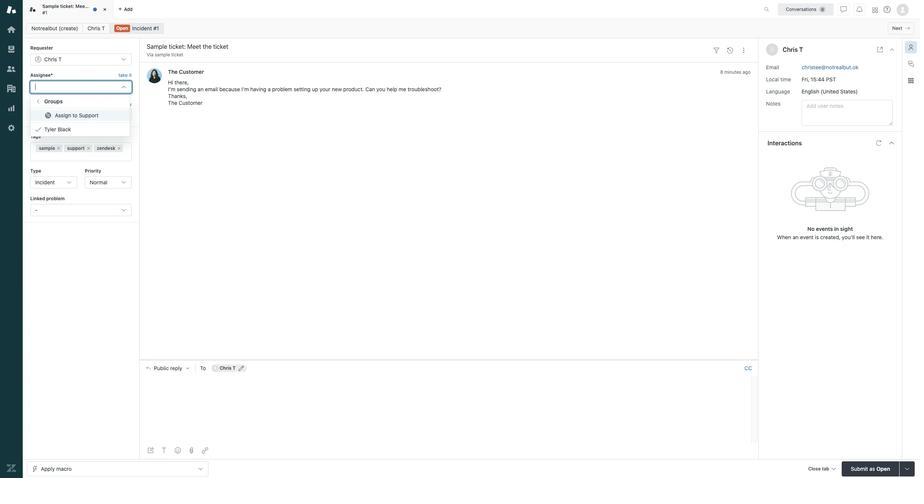 Task type: locate. For each thing, give the bounding box(es) containing it.
groups
[[44, 98, 63, 105]]

0 horizontal spatial remove image
[[57, 146, 61, 151]]

incident for incident #1
[[132, 25, 152, 31]]

tags
[[30, 134, 41, 139]]

displays possible ticket submission types image
[[905, 466, 911, 472]]

pst
[[827, 76, 837, 82]]

1 horizontal spatial ticket
[[172, 52, 183, 58]]

0 horizontal spatial close image
[[101, 6, 109, 13]]

reporting image
[[6, 103, 16, 113]]

incident down add
[[132, 25, 152, 31]]

add
[[124, 6, 133, 12]]

1 vertical spatial customer
[[179, 100, 203, 106]]

avatar image
[[147, 68, 162, 83]]

help
[[387, 86, 398, 93]]

the down thanks,
[[168, 100, 177, 106]]

0 horizontal spatial open
[[116, 25, 128, 31]]

customer down sending
[[179, 100, 203, 106]]

it
[[129, 72, 132, 78], [867, 234, 870, 240]]

0 horizontal spatial problem
[[46, 196, 65, 201]]

1 horizontal spatial an
[[793, 234, 799, 240]]

1 vertical spatial problem
[[46, 196, 65, 201]]

time
[[781, 76, 792, 82]]

button displays agent's chat status as invisible. image
[[841, 6, 847, 12]]

zendesk products image
[[873, 7, 878, 13]]

take
[[119, 72, 128, 78]]

chris t
[[88, 25, 105, 31], [783, 46, 804, 53], [44, 56, 62, 63], [220, 365, 236, 371]]

sample right via
[[155, 52, 170, 58]]

an left "email"
[[198, 86, 204, 93]]

is
[[816, 234, 820, 240]]

2 remove image from the left
[[86, 146, 91, 151]]

conversations button
[[778, 3, 835, 15]]

incident inside secondary element
[[132, 25, 152, 31]]

thanks,
[[168, 93, 187, 99]]

the up hi
[[168, 69, 178, 75]]

1 remove image from the left
[[57, 146, 61, 151]]

0 horizontal spatial it
[[129, 72, 132, 78]]

0 vertical spatial problem
[[272, 86, 292, 93]]

remove image for sample
[[57, 146, 61, 151]]

tyler
[[44, 126, 56, 133]]

1 horizontal spatial open
[[877, 466, 891, 472]]

0 vertical spatial an
[[198, 86, 204, 93]]

ticket inside sample ticket: meet the ticket #1
[[96, 3, 109, 9]]

1 vertical spatial #1
[[153, 25, 159, 31]]

0 vertical spatial customer
[[179, 69, 204, 75]]

close tab button
[[806, 461, 839, 478]]

1 vertical spatial ticket
[[172, 52, 183, 58]]

incident inside popup button
[[35, 179, 55, 186]]

add attachment image
[[189, 448, 195, 454]]

chris t inside secondary element
[[88, 25, 105, 31]]

0 horizontal spatial #1
[[42, 10, 47, 15]]

1 horizontal spatial remove image
[[86, 146, 91, 151]]

having
[[250, 86, 267, 93]]

8 minutes ago text field
[[721, 69, 751, 75]]

remove image
[[117, 146, 122, 151]]

0 vertical spatial the
[[168, 69, 178, 75]]

1 vertical spatial the
[[168, 100, 177, 106]]

user image
[[771, 48, 774, 52]]

problem right a
[[272, 86, 292, 93]]

0 vertical spatial it
[[129, 72, 132, 78]]

incident for incident
[[35, 179, 55, 186]]

0 horizontal spatial incident
[[35, 179, 55, 186]]

0 vertical spatial #1
[[42, 10, 47, 15]]

1 vertical spatial it
[[867, 234, 870, 240]]

chris t down requester on the left top
[[44, 56, 62, 63]]

0 horizontal spatial an
[[198, 86, 204, 93]]

1 horizontal spatial i'm
[[242, 86, 249, 93]]

i'm down hi
[[168, 86, 176, 93]]

event
[[801, 234, 814, 240]]

get help image
[[885, 6, 891, 13]]

up
[[312, 86, 318, 93]]

can
[[366, 86, 375, 93]]

0 horizontal spatial i'm
[[168, 86, 176, 93]]

2 the from the top
[[168, 100, 177, 106]]

tab
[[823, 466, 830, 472]]

i'm
[[168, 86, 176, 93], [242, 86, 249, 93]]

get started image
[[6, 25, 16, 34]]

ticket:
[[60, 3, 74, 9]]

1 horizontal spatial problem
[[272, 86, 292, 93]]

assignee* element
[[30, 81, 132, 93]]

ticket up the customer at the left
[[172, 52, 183, 58]]

customer
[[179, 69, 204, 75], [179, 100, 203, 106]]

remove image left support
[[57, 146, 61, 151]]

ticket right the
[[96, 3, 109, 9]]

add link (cmd k) image
[[202, 448, 208, 454]]

chris down the
[[88, 25, 100, 31]]

open down 'add' dropdown button
[[116, 25, 128, 31]]

0 horizontal spatial ticket
[[96, 3, 109, 9]]

it right take
[[129, 72, 132, 78]]

0 vertical spatial ticket
[[96, 3, 109, 9]]

1 horizontal spatial it
[[867, 234, 870, 240]]

0 vertical spatial incident
[[132, 25, 152, 31]]

sample ticket: meet the ticket #1
[[42, 3, 109, 15]]

christee@notrealbut.ok
[[802, 64, 859, 70]]

1 horizontal spatial incident
[[132, 25, 152, 31]]

remove image right support
[[86, 146, 91, 151]]

i'm left the having
[[242, 86, 249, 93]]

it right see
[[867, 234, 870, 240]]

setting
[[294, 86, 311, 93]]

8
[[721, 69, 724, 75]]

local
[[767, 76, 780, 82]]

Public reply composer text field
[[143, 376, 750, 392]]

events
[[817, 225, 834, 232]]

organizations image
[[6, 84, 16, 94]]

requester
[[30, 45, 53, 51]]

sight
[[841, 225, 854, 232]]

tab
[[23, 0, 114, 19]]

1 vertical spatial incident
[[35, 179, 55, 186]]

customer up "there,"
[[179, 69, 204, 75]]

open right 'as'
[[877, 466, 891, 472]]

15:44
[[811, 76, 825, 82]]

tyler black option
[[31, 124, 130, 135]]

problem down incident popup button
[[46, 196, 65, 201]]

hide composer image
[[446, 357, 452, 363]]

public
[[154, 365, 169, 371]]

interactions
[[768, 140, 803, 146]]

#1 down sample
[[42, 10, 47, 15]]

remove image
[[57, 146, 61, 151], [86, 146, 91, 151]]

chris t down the
[[88, 25, 105, 31]]

edit user image
[[239, 366, 244, 371]]

chris right user image
[[783, 46, 798, 53]]

chris down requester on the left top
[[44, 56, 57, 63]]

close image right the
[[101, 6, 109, 13]]

problem inside hi there, i'm sending an email because i'm having a problem setting up your new product. can you help me troubleshoot? thanks, the customer
[[272, 86, 292, 93]]

local time
[[767, 76, 792, 82]]

1 vertical spatial open
[[877, 466, 891, 472]]

minutes
[[725, 69, 742, 75]]

incident
[[132, 25, 152, 31], [35, 179, 55, 186]]

Subject field
[[145, 42, 709, 51]]

follow button
[[119, 101, 132, 108]]

priority
[[85, 168, 101, 174]]

0 vertical spatial open
[[116, 25, 128, 31]]

1 vertical spatial close image
[[890, 47, 896, 53]]

2 i'm from the left
[[242, 86, 249, 93]]

remove image for support
[[86, 146, 91, 151]]

notes
[[767, 100, 781, 107]]

sample down tags
[[39, 145, 55, 151]]

zendesk support image
[[6, 5, 16, 15]]

ticket actions image
[[741, 47, 747, 53]]

in
[[835, 225, 840, 232]]

normal button
[[85, 176, 132, 189]]

#1 up via
[[153, 25, 159, 31]]

fri,
[[802, 76, 810, 82]]

english (united states)
[[802, 88, 858, 94]]

cc button
[[745, 365, 753, 372]]

main element
[[0, 0, 23, 478]]

1 vertical spatial sample
[[39, 145, 55, 151]]

incident down type
[[35, 179, 55, 186]]

groups option
[[31, 96, 130, 107]]

customers image
[[6, 64, 16, 74]]

view more details image
[[878, 47, 884, 53]]

assignee* list box
[[30, 94, 130, 137]]

close image right view more details icon
[[890, 47, 896, 53]]

linked
[[30, 196, 45, 201]]

admin image
[[6, 123, 16, 133]]

1 vertical spatial an
[[793, 234, 799, 240]]

close tab
[[809, 466, 830, 472]]

tabs tab list
[[23, 0, 757, 19]]

submit
[[852, 466, 869, 472]]

the customer link
[[168, 69, 204, 75]]

the inside hi there, i'm sending an email because i'm having a problem setting up your new product. can you help me troubleshoot? thanks, the customer
[[168, 100, 177, 106]]

0 vertical spatial sample
[[155, 52, 170, 58]]

me
[[399, 86, 407, 93]]

chris inside requester element
[[44, 56, 57, 63]]

an left event
[[793, 234, 799, 240]]

via
[[147, 52, 154, 58]]

see
[[857, 234, 866, 240]]

filter image
[[714, 47, 720, 53]]

1 horizontal spatial #1
[[153, 25, 159, 31]]

1 horizontal spatial close image
[[890, 47, 896, 53]]

because
[[220, 86, 240, 93]]

the
[[88, 3, 95, 9]]

0 vertical spatial close image
[[101, 6, 109, 13]]

close image
[[101, 6, 109, 13], [890, 47, 896, 53]]

chris
[[88, 25, 100, 31], [783, 46, 798, 53], [44, 56, 57, 63], [220, 365, 232, 371]]

meet
[[76, 3, 87, 9]]

problem
[[272, 86, 292, 93], [46, 196, 65, 201]]

notrealbut
[[31, 25, 57, 31]]



Task type: vqa. For each thing, say whether or not it's contained in the screenshot.
left The 'Open'
yes



Task type: describe. For each thing, give the bounding box(es) containing it.
Add user notes text field
[[802, 100, 894, 126]]

zendesk image
[[6, 463, 16, 473]]

zendesk
[[97, 145, 115, 151]]

chris t link
[[83, 23, 110, 34]]

t inside chris t link
[[102, 25, 105, 31]]

chris right christee@notrealbut.ok icon
[[220, 365, 232, 371]]

support
[[79, 112, 99, 119]]

assign to support
[[55, 112, 99, 119]]

open inside secondary element
[[116, 25, 128, 31]]

to
[[200, 365, 206, 371]]

no events in sight when an event is created, you'll see it here.
[[778, 225, 884, 240]]

(create)
[[59, 25, 78, 31]]

events image
[[728, 47, 734, 53]]

black
[[58, 126, 71, 133]]

apps image
[[909, 78, 915, 84]]

linked problem element
[[30, 204, 132, 216]]

created,
[[821, 234, 841, 240]]

#1 inside secondary element
[[153, 25, 159, 31]]

your
[[320, 86, 331, 93]]

customer inside hi there, i'm sending an email because i'm having a problem setting up your new product. can you help me troubleshoot? thanks, the customer
[[179, 100, 203, 106]]

type
[[30, 168, 41, 174]]

states)
[[841, 88, 858, 94]]

user image
[[771, 47, 775, 52]]

secondary element
[[23, 21, 921, 36]]

it inside no events in sight when an event is created, you'll see it here.
[[867, 234, 870, 240]]

when
[[778, 234, 792, 240]]

1 horizontal spatial sample
[[155, 52, 170, 58]]

troubleshoot?
[[408, 86, 442, 93]]

the customer
[[168, 69, 204, 75]]

add button
[[114, 0, 137, 19]]

public reply
[[154, 365, 182, 371]]

cc
[[745, 365, 753, 371]]

sending
[[177, 86, 196, 93]]

take it
[[119, 72, 132, 78]]

submit as open
[[852, 466, 891, 472]]

#1 inside sample ticket: meet the ticket #1
[[42, 10, 47, 15]]

chris t right christee@notrealbut.ok icon
[[220, 365, 236, 371]]

0 horizontal spatial sample
[[39, 145, 55, 151]]

hi
[[168, 79, 173, 86]]

incident #1
[[132, 25, 159, 31]]

8 minutes ago
[[721, 69, 751, 75]]

close image inside tabs tab list
[[101, 6, 109, 13]]

chris t right user image
[[783, 46, 804, 53]]

language
[[767, 88, 791, 94]]

sample
[[42, 3, 59, 9]]

format text image
[[161, 448, 167, 454]]

to
[[73, 112, 78, 119]]

follow
[[119, 101, 132, 107]]

assign to support option
[[31, 110, 130, 121]]

t inside requester element
[[58, 56, 62, 63]]

as
[[870, 466, 876, 472]]

reply
[[170, 365, 182, 371]]

chris t inside requester element
[[44, 56, 62, 63]]

notrealbut (create) button
[[27, 23, 83, 34]]

english
[[802, 88, 820, 94]]

there,
[[175, 79, 189, 86]]

1 i'm from the left
[[168, 86, 176, 93]]

an inside hi there, i'm sending an email because i'm having a problem setting up your new product. can you help me troubleshoot? thanks, the customer
[[198, 86, 204, 93]]

apply
[[41, 466, 55, 472]]

a
[[268, 86, 271, 93]]

fri, 15:44 pst
[[802, 76, 837, 82]]

1 the from the top
[[168, 69, 178, 75]]

ago
[[743, 69, 751, 75]]

assign
[[55, 112, 71, 119]]

notrealbut (create)
[[31, 25, 78, 31]]

requester element
[[30, 54, 132, 66]]

insert emojis image
[[175, 448, 181, 454]]

you
[[377, 86, 386, 93]]

product.
[[344, 86, 364, 93]]

tyler black
[[44, 126, 71, 133]]

customer context image
[[909, 44, 915, 50]]

an inside no events in sight when an event is created, you'll see it here.
[[793, 234, 799, 240]]

it inside "button"
[[129, 72, 132, 78]]

no
[[808, 225, 815, 232]]

apply macro
[[41, 466, 72, 472]]

conversations
[[787, 6, 817, 12]]

views image
[[6, 44, 16, 54]]

email
[[205, 86, 218, 93]]

email
[[767, 64, 780, 70]]

hi there, i'm sending an email because i'm having a problem setting up your new product. can you help me troubleshoot? thanks, the customer
[[168, 79, 442, 106]]

(united
[[821, 88, 840, 94]]

public reply button
[[140, 360, 195, 376]]

support
[[67, 145, 85, 151]]

close
[[809, 466, 821, 472]]

incident button
[[30, 176, 77, 189]]

via sample ticket
[[147, 52, 183, 58]]

take it button
[[119, 72, 132, 79]]

linked problem
[[30, 196, 65, 201]]

draft mode image
[[148, 448, 154, 454]]

next
[[893, 25, 903, 31]]

macro
[[56, 466, 72, 472]]

christee@notrealbut.ok image
[[212, 365, 218, 371]]

chris inside secondary element
[[88, 25, 100, 31]]

tab containing sample ticket: meet the ticket
[[23, 0, 114, 19]]

notifications image
[[857, 6, 863, 12]]

Assignee* field
[[35, 84, 118, 90]]

next button
[[889, 22, 915, 34]]

-
[[35, 207, 38, 213]]

new
[[332, 86, 342, 93]]

you'll
[[843, 234, 856, 240]]



